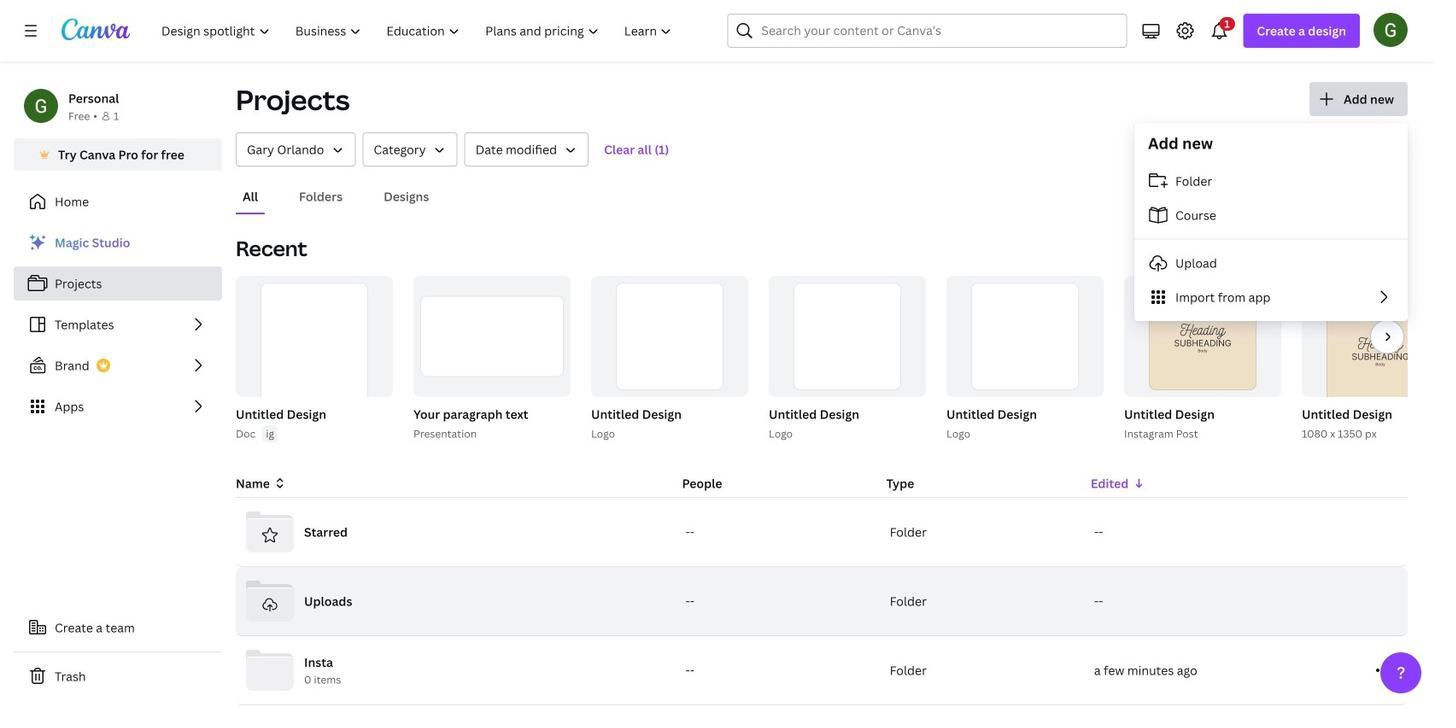 Task type: describe. For each thing, give the bounding box(es) containing it.
11 group from the left
[[1299, 276, 1436, 443]]

10 group from the left
[[1121, 276, 1282, 443]]

Search search field
[[762, 15, 1094, 47]]

top level navigation element
[[150, 14, 687, 48]]

5 group from the left
[[588, 276, 749, 443]]

gary orlando image
[[1374, 13, 1409, 47]]

3 group from the left
[[410, 276, 571, 443]]

7 group from the left
[[766, 276, 927, 443]]

1 group from the left
[[232, 276, 393, 443]]



Task type: vqa. For each thing, say whether or not it's contained in the screenshot.
cost
no



Task type: locate. For each thing, give the bounding box(es) containing it.
list
[[14, 226, 222, 424]]

menu
[[1135, 164, 1409, 315]]

group
[[232, 276, 393, 443], [236, 276, 393, 435], [410, 276, 571, 443], [414, 276, 571, 397], [588, 276, 749, 443], [591, 276, 749, 397], [766, 276, 927, 443], [769, 276, 927, 397], [944, 276, 1104, 443], [1121, 276, 1282, 443], [1299, 276, 1436, 443]]

Owner button
[[236, 132, 356, 167]]

Category button
[[363, 132, 458, 167]]

None search field
[[728, 14, 1128, 48]]

6 group from the left
[[591, 276, 749, 397]]

9 group from the left
[[944, 276, 1104, 443]]

Date modified button
[[465, 132, 589, 167]]

4 group from the left
[[414, 276, 571, 397]]

2 group from the left
[[236, 276, 393, 435]]

8 group from the left
[[769, 276, 927, 397]]



